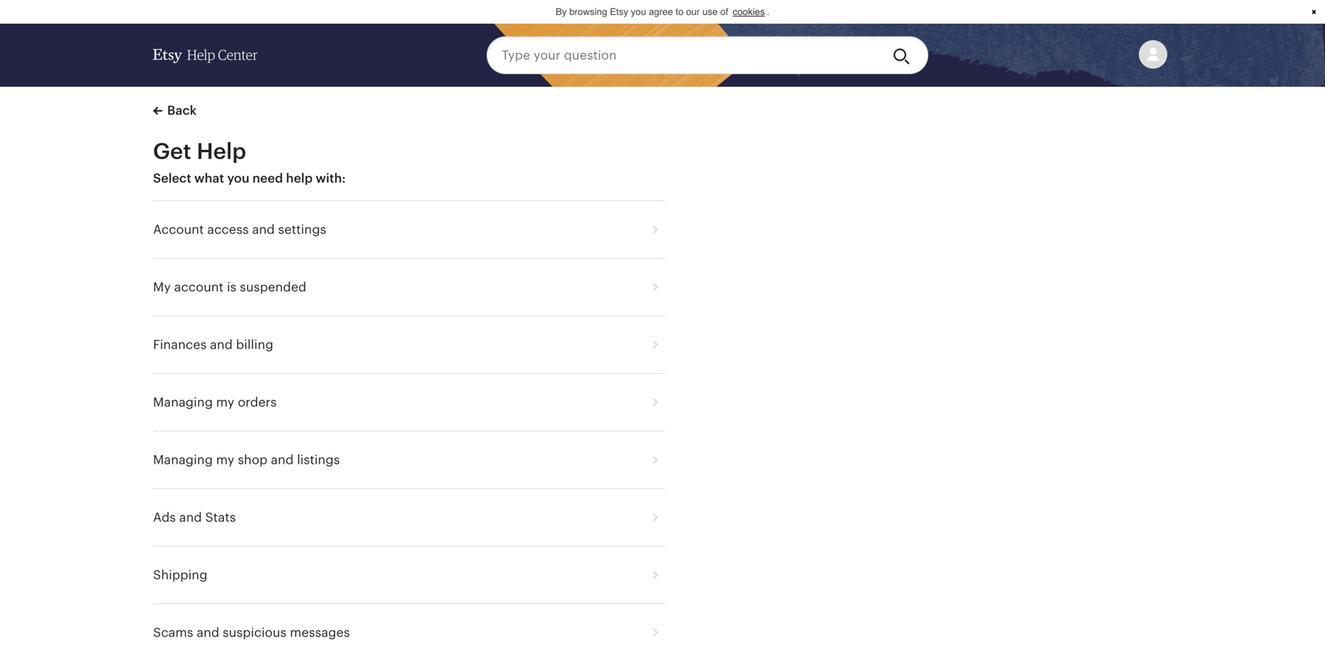 Task type: describe. For each thing, give the bounding box(es) containing it.
account
[[153, 222, 204, 237]]

ads and stats
[[153, 510, 236, 525]]

shipping link
[[153, 547, 665, 603]]

managing my shop and listings link
[[153, 431, 665, 488]]

shipping
[[153, 568, 207, 582]]

etsy image
[[153, 49, 182, 63]]

back
[[167, 103, 197, 118]]

scams
[[153, 626, 193, 640]]

need
[[253, 171, 283, 185]]

to
[[676, 6, 684, 17]]

my account is suspended
[[153, 280, 306, 294]]

agree
[[649, 6, 673, 17]]

Type your question search field
[[487, 36, 880, 74]]

account access and settings
[[153, 222, 326, 237]]

managing for managing my orders
[[153, 395, 213, 409]]

shop
[[238, 453, 268, 467]]

use
[[703, 6, 718, 17]]

settings
[[278, 222, 326, 237]]

orders
[[238, 395, 277, 409]]

and right shop
[[271, 453, 294, 467]]

help
[[286, 171, 313, 185]]

select what you need help with:
[[153, 171, 346, 185]]

managing my shop and listings
[[153, 453, 340, 467]]

cookies link
[[731, 4, 767, 19]]

get
[[153, 139, 191, 164]]

and for suspicious
[[197, 626, 219, 640]]

0 horizontal spatial you
[[227, 171, 249, 185]]

help center link
[[153, 33, 258, 77]]

by browsing etsy you agree to our use of cookies .
[[556, 6, 769, 17]]

account
[[174, 280, 224, 294]]

managing my orders
[[153, 395, 277, 409]]

0 vertical spatial help
[[187, 47, 215, 63]]

etsy
[[610, 6, 628, 17]]

by
[[556, 6, 567, 17]]

suspicious
[[223, 626, 287, 640]]

and right access
[[252, 222, 275, 237]]



Task type: locate. For each thing, give the bounding box(es) containing it.
of
[[720, 6, 728, 17]]

1 vertical spatial managing
[[153, 453, 213, 467]]

suspended
[[240, 280, 306, 294]]

and for stats
[[179, 510, 202, 525]]

0 vertical spatial you
[[631, 6, 646, 17]]

my
[[153, 280, 171, 294]]

finances and billing link
[[153, 316, 665, 373]]

my
[[216, 395, 234, 409], [216, 453, 234, 467]]

my account is suspended link
[[153, 259, 665, 316]]

and
[[252, 222, 275, 237], [210, 338, 233, 352], [271, 453, 294, 467], [179, 510, 202, 525], [197, 626, 219, 640]]

1 horizontal spatial you
[[631, 6, 646, 17]]

2 my from the top
[[216, 453, 234, 467]]

.
[[767, 6, 769, 17]]

ads and stats link
[[153, 489, 665, 546]]

1 vertical spatial you
[[227, 171, 249, 185]]

listings
[[297, 453, 340, 467]]

and right scams
[[197, 626, 219, 640]]

managing down finances
[[153, 395, 213, 409]]

managing for managing my shop and listings
[[153, 453, 213, 467]]

with:
[[316, 171, 346, 185]]

and left billing on the left
[[210, 338, 233, 352]]

help center
[[187, 47, 258, 63]]

managing up ads and stats
[[153, 453, 213, 467]]

ads
[[153, 510, 176, 525]]

scams and suspicious messages
[[153, 626, 350, 640]]

you right etsy
[[631, 6, 646, 17]]

help right etsy image
[[187, 47, 215, 63]]

select
[[153, 171, 191, 185]]

is
[[227, 280, 236, 294]]

get help
[[153, 139, 246, 164]]

what
[[194, 171, 224, 185]]

you
[[631, 6, 646, 17], [227, 171, 249, 185]]

browsing
[[569, 6, 607, 17]]

my for shop
[[216, 453, 234, 467]]

my for orders
[[216, 395, 234, 409]]

billing
[[236, 338, 273, 352]]

our
[[686, 6, 700, 17]]

managing my orders link
[[153, 374, 665, 431]]

you right what
[[227, 171, 249, 185]]

center
[[218, 47, 258, 63]]

0 vertical spatial my
[[216, 395, 234, 409]]

my left the orders
[[216, 395, 234, 409]]

help
[[187, 47, 215, 63], [197, 139, 246, 164]]

access
[[207, 222, 249, 237]]

1 vertical spatial my
[[216, 453, 234, 467]]

my left shop
[[216, 453, 234, 467]]

0 vertical spatial managing
[[153, 395, 213, 409]]

1 vertical spatial help
[[197, 139, 246, 164]]

help up what
[[197, 139, 246, 164]]

1 managing from the top
[[153, 395, 213, 409]]

managing
[[153, 395, 213, 409], [153, 453, 213, 467]]

stats
[[205, 510, 236, 525]]

and right ads on the bottom left
[[179, 510, 202, 525]]

None search field
[[487, 36, 928, 74]]

finances and billing
[[153, 338, 273, 352]]

2 managing from the top
[[153, 453, 213, 467]]

and for billing
[[210, 338, 233, 352]]

messages
[[290, 626, 350, 640]]

scams and suspicious messages link
[[153, 604, 665, 661]]

back link
[[153, 101, 197, 120]]

cookies
[[733, 6, 765, 17]]

1 my from the top
[[216, 395, 234, 409]]

finances
[[153, 338, 207, 352]]

account access and settings link
[[153, 201, 665, 258]]



Task type: vqa. For each thing, say whether or not it's contained in the screenshot.
the rightmost may
no



